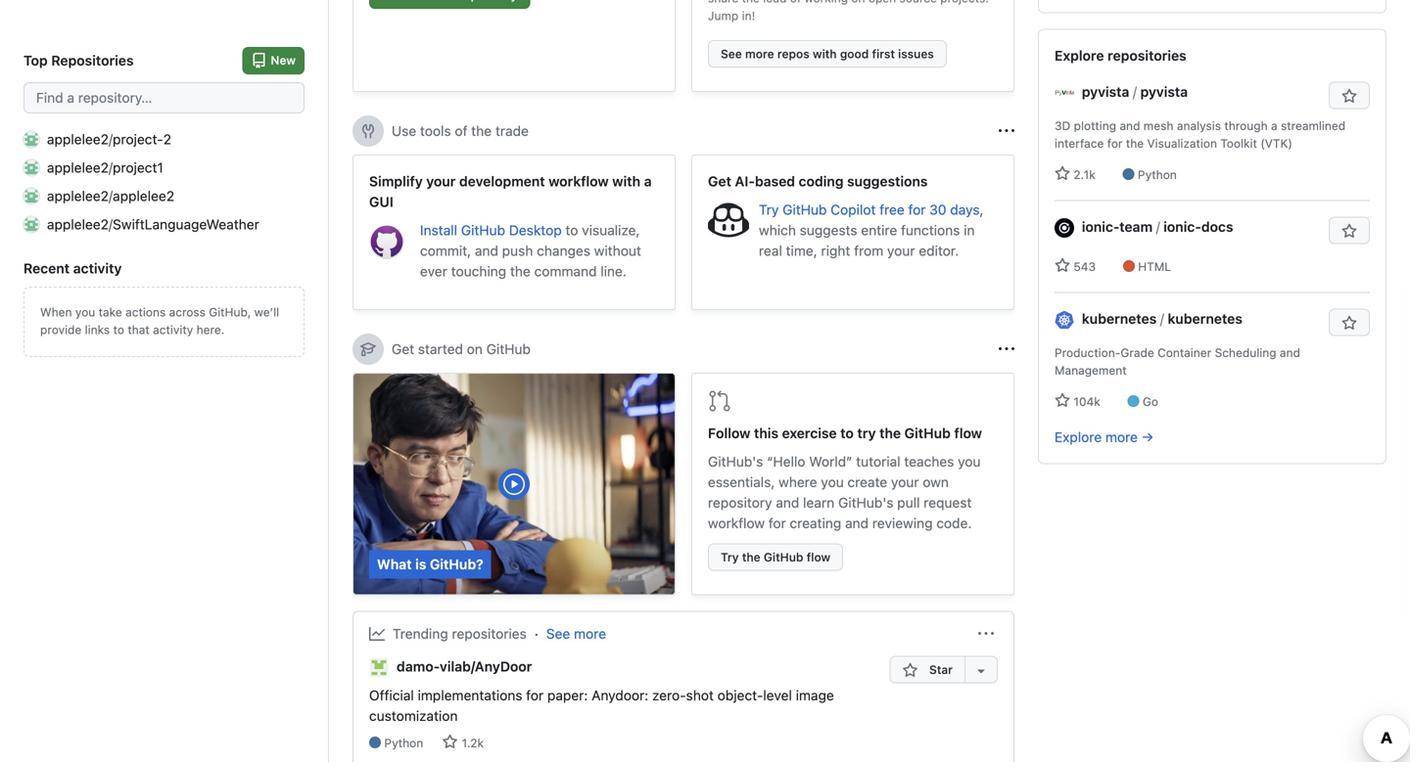 Task type: vqa. For each thing, say whether or not it's contained in the screenshot.
'Try' related to Try GitHub Copilot free for 30 days, which suggests entire functions in real time, right from your editor.
yes



Task type: locate. For each thing, give the bounding box(es) containing it.
@kubernetes profile image
[[1055, 311, 1074, 330]]

star image
[[1055, 258, 1070, 274], [1055, 393, 1070, 409], [442, 735, 458, 750]]

0 vertical spatial a
[[1271, 119, 1278, 133]]

ionic- right team
[[1164, 219, 1201, 235]]

0 vertical spatial with
[[813, 47, 837, 61]]

/ for pyvista
[[1133, 84, 1137, 100]]

1 horizontal spatial ionic-
[[1164, 219, 1201, 235]]

to left try
[[840, 426, 854, 442]]

python down customization
[[384, 737, 423, 750]]

flow down the creating
[[807, 551, 831, 565]]

essentials,
[[708, 474, 775, 491]]

0 horizontal spatial pyvista
[[1082, 84, 1130, 100]]

top
[[24, 52, 48, 69]]

project1 image
[[24, 160, 39, 176]]

1 vertical spatial explore
[[1055, 429, 1102, 445]]

what is github?
[[377, 557, 483, 573]]

30
[[930, 202, 947, 218]]

star image down @ionic-team profile image
[[1055, 258, 1070, 274]]

tools
[[420, 123, 451, 139]]

applelee2 image
[[24, 189, 39, 204]]

0 horizontal spatial kubernetes
[[1082, 311, 1157, 327]]

see left the repos
[[721, 47, 742, 61]]

2 vertical spatial you
[[821, 474, 844, 491]]

you up "links"
[[75, 306, 95, 319]]

and right the creating
[[845, 516, 869, 532]]

0 horizontal spatial repositories
[[452, 626, 527, 642]]

and left mesh
[[1120, 119, 1140, 133]]

0 horizontal spatial a
[[644, 173, 652, 189]]

1 why am i seeing this? image from the top
[[999, 123, 1015, 139]]

with up visualize,
[[612, 173, 641, 189]]

@pyvista profile image
[[1055, 83, 1074, 103]]

1 vertical spatial get
[[392, 341, 414, 357]]

1 vertical spatial flow
[[807, 551, 831, 565]]

2 ionic- from the left
[[1164, 219, 1201, 235]]

more inside explore repositories navigation
[[1106, 429, 1138, 445]]

github desktop image
[[369, 224, 404, 260]]

2 horizontal spatial you
[[958, 454, 981, 470]]

try up which
[[759, 202, 779, 218]]

1 horizontal spatial activity
[[153, 323, 193, 337]]

the
[[471, 123, 492, 139], [1126, 137, 1144, 150], [510, 263, 531, 280], [879, 426, 901, 442], [742, 551, 761, 565]]

1 vertical spatial with
[[612, 173, 641, 189]]

project1
[[113, 160, 163, 176]]

0 vertical spatial you
[[75, 306, 95, 319]]

0 vertical spatial workflow
[[549, 173, 609, 189]]

why am i seeing this? image
[[999, 123, 1015, 139], [999, 342, 1015, 357]]

on
[[467, 341, 483, 357]]

applelee2 / swiftlanguageweather
[[47, 216, 259, 233]]

star image inside repo details "element"
[[442, 735, 458, 750]]

1 horizontal spatial pyvista
[[1140, 84, 1188, 100]]

toolkit
[[1221, 137, 1257, 150]]

teaches
[[904, 454, 954, 470]]

workflow up visualize,
[[549, 173, 609, 189]]

1 horizontal spatial star image
[[1055, 166, 1070, 182]]

and down where
[[776, 495, 799, 511]]

see
[[721, 47, 742, 61], [546, 626, 570, 642]]

star image left star
[[903, 663, 918, 679]]

1.2k link
[[442, 735, 484, 750]]

0 vertical spatial why am i seeing this? image
[[999, 123, 1015, 139]]

simplify your development workflow with a gui element
[[353, 155, 676, 310]]

for down the plotting
[[1107, 137, 1123, 150]]

1 vertical spatial repositories
[[452, 626, 527, 642]]

issues
[[898, 47, 934, 61]]

0 vertical spatial star this repository image
[[1342, 224, 1357, 239]]

repositories
[[1108, 47, 1187, 64], [452, 626, 527, 642]]

free
[[880, 202, 905, 218]]

pull
[[897, 495, 920, 511]]

star image
[[1055, 166, 1070, 182], [903, 663, 918, 679]]

0 horizontal spatial more
[[574, 626, 606, 642]]

2 explore from the top
[[1055, 429, 1102, 445]]

more inside see more repos with good first issues link
[[745, 47, 774, 61]]

1 vertical spatial activity
[[153, 323, 193, 337]]

0 vertical spatial get
[[708, 173, 731, 189]]

1 horizontal spatial kubernetes
[[1168, 311, 1243, 327]]

functions
[[901, 222, 960, 238]]

github
[[783, 202, 827, 218], [461, 222, 505, 238], [486, 341, 531, 357], [905, 426, 951, 442], [764, 551, 803, 565]]

the down push
[[510, 263, 531, 280]]

explore down the 104k
[[1055, 429, 1102, 445]]

1 horizontal spatial get
[[708, 173, 731, 189]]

1 vertical spatial more
[[1106, 429, 1138, 445]]

/ for project1
[[109, 160, 113, 176]]

1 vertical spatial star image
[[1055, 393, 1070, 409]]

and down install github desktop link
[[475, 243, 498, 259]]

project 2 image
[[24, 132, 39, 147]]

/ down applelee2 / project1
[[109, 188, 113, 204]]

try down the repository
[[721, 551, 739, 565]]

0 horizontal spatial try
[[721, 551, 739, 565]]

1 vertical spatial star image
[[903, 663, 918, 679]]

1 vertical spatial workflow
[[708, 516, 765, 532]]

create
[[848, 474, 887, 491]]

see right ·
[[546, 626, 570, 642]]

vilab/anydoor
[[440, 659, 532, 675]]

see more link
[[546, 624, 606, 645]]

what
[[377, 557, 412, 573]]

0 vertical spatial python
[[1138, 168, 1177, 182]]

2 vertical spatial star image
[[442, 735, 458, 750]]

0 horizontal spatial star image
[[903, 663, 918, 679]]

0 vertical spatial more
[[745, 47, 774, 61]]

through
[[1224, 119, 1268, 133]]

your inside simplify your development workflow with a gui
[[426, 173, 456, 189]]

editor.
[[919, 243, 959, 259]]

/ down 'explore repositories'
[[1133, 84, 1137, 100]]

2 vertical spatial your
[[891, 474, 919, 491]]

1 horizontal spatial try
[[759, 202, 779, 218]]

github's up "essentials,"
[[708, 454, 763, 470]]

1 vertical spatial to
[[113, 323, 124, 337]]

and right the scheduling
[[1280, 346, 1300, 360]]

1 horizontal spatial a
[[1271, 119, 1278, 133]]

what is github? link
[[354, 374, 686, 595]]

1 horizontal spatial see
[[721, 47, 742, 61]]

0 vertical spatial try
[[759, 202, 779, 218]]

more left the repos
[[745, 47, 774, 61]]

2 vertical spatial to
[[840, 426, 854, 442]]

0 horizontal spatial python
[[384, 737, 423, 750]]

explore for explore more →
[[1055, 429, 1102, 445]]

applelee2 for project1
[[47, 160, 109, 176]]

github inside try github copilot free for 30 days, which suggests entire functions in real time, right from your editor.
[[783, 202, 827, 218]]

2 vertical spatial more
[[574, 626, 606, 642]]

1 vertical spatial try
[[721, 551, 739, 565]]

workflow inside simplify your development workflow with a gui
[[549, 173, 609, 189]]

days,
[[950, 202, 984, 218]]

for up try the github flow
[[769, 516, 786, 532]]

star image for 543
[[1055, 258, 1070, 274]]

applelee2 / project1
[[47, 160, 163, 176]]

ionic- right @ionic-team profile image
[[1082, 219, 1120, 235]]

2 star this repository image from the top
[[1342, 316, 1357, 331]]

your right simplify
[[426, 173, 456, 189]]

workflow inside github's "hello world" tutorial teaches you essentials, where you create your own repository and learn github's pull request workflow for creating and reviewing code.
[[708, 516, 765, 532]]

2 kubernetes from the left
[[1168, 311, 1243, 327]]

0 horizontal spatial with
[[612, 173, 641, 189]]

simplify
[[369, 173, 423, 189]]

play image
[[502, 473, 526, 496]]

0 vertical spatial see
[[721, 47, 742, 61]]

2 why am i seeing this? image from the top
[[999, 342, 1015, 357]]

world"
[[809, 454, 852, 470]]

0 horizontal spatial flow
[[807, 551, 831, 565]]

star image inside button
[[903, 663, 918, 679]]

Find a repository… text field
[[24, 82, 305, 114]]

/ up the container at the right of page
[[1160, 311, 1164, 327]]

applelee2 down applelee2 / project1
[[47, 188, 109, 204]]

0 vertical spatial your
[[426, 173, 456, 189]]

activity up take
[[73, 260, 122, 277]]

0 vertical spatial github's
[[708, 454, 763, 470]]

ai-
[[735, 173, 755, 189]]

the right the of
[[471, 123, 492, 139]]

more for see
[[745, 47, 774, 61]]

activity down across
[[153, 323, 193, 337]]

good
[[840, 47, 869, 61]]

pyvista up the plotting
[[1082, 84, 1130, 100]]

star
[[926, 663, 953, 677]]

kubernetes up grade
[[1082, 311, 1157, 327]]

pyvista / pyvista
[[1082, 84, 1188, 100]]

1 horizontal spatial to
[[566, 222, 578, 238]]

copilot
[[831, 202, 876, 218]]

tools image
[[360, 123, 376, 139]]

more right ·
[[574, 626, 606, 642]]

add this repository to a list image
[[973, 663, 989, 679]]

the down mesh
[[1126, 137, 1144, 150]]

0 horizontal spatial to
[[113, 323, 124, 337]]

flow up request
[[954, 426, 982, 442]]

applelee2 down applelee2 / project-2
[[47, 160, 109, 176]]

your up pull
[[891, 474, 919, 491]]

more left →
[[1106, 429, 1138, 445]]

github up push
[[461, 222, 505, 238]]

activity
[[73, 260, 122, 277], [153, 323, 193, 337]]

repositories up vilab/anydoor
[[452, 626, 527, 642]]

your down the 'entire'
[[887, 243, 915, 259]]

1 explore from the top
[[1055, 47, 1104, 64]]

0 vertical spatial repositories
[[1108, 47, 1187, 64]]

why am i seeing this? image left 3d
[[999, 123, 1015, 139]]

1 vertical spatial python
[[384, 737, 423, 750]]

code.
[[937, 516, 972, 532]]

team
[[1120, 219, 1153, 235]]

repositories up pyvista / pyvista
[[1108, 47, 1187, 64]]

image
[[796, 688, 834, 704]]

with
[[813, 47, 837, 61], [612, 173, 641, 189]]

/ for swiftlanguageweather
[[109, 216, 113, 233]]

try for try github copilot free for 30 days, which suggests entire functions in real time, right from your editor.
[[759, 202, 779, 218]]

0 vertical spatial to
[[566, 222, 578, 238]]

install github desktop link
[[420, 222, 566, 238]]

project-
[[113, 131, 163, 147]]

to up changes
[[566, 222, 578, 238]]

0 vertical spatial activity
[[73, 260, 122, 277]]

own
[[923, 474, 949, 491]]

2 horizontal spatial more
[[1106, 429, 1138, 445]]

/ up applelee2 / applelee2
[[109, 160, 113, 176]]

get left ai-
[[708, 173, 731, 189]]

0 horizontal spatial github's
[[708, 454, 763, 470]]

and inside production-grade container scheduling and management
[[1280, 346, 1300, 360]]

your
[[426, 173, 456, 189], [887, 243, 915, 259], [891, 474, 919, 491]]

get right mortar board icon
[[392, 341, 414, 357]]

github's down create
[[838, 495, 894, 511]]

explore
[[1055, 47, 1104, 64], [1055, 429, 1102, 445]]

applelee2 / project-2
[[47, 131, 171, 147]]

damo-vilab/anydoor link
[[397, 657, 532, 678]]

workflow down the repository
[[708, 516, 765, 532]]

repositories inside navigation
[[1108, 47, 1187, 64]]

why am i seeing this? image left production-
[[999, 342, 1015, 357]]

1 vertical spatial why am i seeing this? image
[[999, 342, 1015, 357]]

creating
[[790, 516, 841, 532]]

a up (vtk)
[[1271, 119, 1278, 133]]

take
[[99, 306, 122, 319]]

html
[[1138, 260, 1171, 274]]

paper:
[[547, 688, 588, 704]]

a left ai-
[[644, 173, 652, 189]]

exercise
[[782, 426, 837, 442]]

new
[[271, 53, 296, 67]]

/ for project-2
[[109, 131, 113, 147]]

github,
[[209, 306, 251, 319]]

for inside try github copilot free for 30 days, which suggests entire functions in real time, right from your editor.
[[908, 202, 926, 218]]

1 horizontal spatial with
[[813, 47, 837, 61]]

you down world"
[[821, 474, 844, 491]]

the inside to visualize, commit, and push changes without ever touching the command line.
[[510, 263, 531, 280]]

1 vertical spatial your
[[887, 243, 915, 259]]

you right teaches
[[958, 454, 981, 470]]

star image down management on the top of the page
[[1055, 393, 1070, 409]]

0 vertical spatial explore
[[1055, 47, 1104, 64]]

applelee2 for swiftlanguageweather
[[47, 216, 109, 233]]

0 horizontal spatial see
[[546, 626, 570, 642]]

try the github flow element
[[691, 373, 1015, 596]]

python inside repo details "element"
[[384, 737, 423, 750]]

0 horizontal spatial ionic-
[[1082, 219, 1120, 235]]

applelee2 for project-2
[[47, 131, 109, 147]]

anydoor:
[[592, 688, 649, 704]]

which
[[759, 222, 796, 238]]

with left 'good'
[[813, 47, 837, 61]]

get
[[708, 173, 731, 189], [392, 341, 414, 357]]

to inside try the github flow element
[[840, 426, 854, 442]]

follow this exercise to try the github flow
[[708, 426, 982, 442]]

damo-
[[397, 659, 440, 675]]

0 horizontal spatial activity
[[73, 260, 122, 277]]

0 horizontal spatial you
[[75, 306, 95, 319]]

0 horizontal spatial get
[[392, 341, 414, 357]]

/ down applelee2 / applelee2
[[109, 216, 113, 233]]

mortar board image
[[360, 342, 376, 357]]

0 horizontal spatial workflow
[[549, 173, 609, 189]]

for left paper:
[[526, 688, 544, 704]]

applelee2 down applelee2 / applelee2
[[47, 216, 109, 233]]

pyvista up mesh
[[1140, 84, 1188, 100]]

star image down interface in the right of the page
[[1055, 166, 1070, 182]]

2.1k
[[1070, 168, 1096, 182]]

see inside repositories that need your help element
[[721, 47, 742, 61]]

python down visualization at right top
[[1138, 168, 1177, 182]]

1 star this repository image from the top
[[1342, 224, 1357, 239]]

1 vertical spatial you
[[958, 454, 981, 470]]

1 horizontal spatial flow
[[954, 426, 982, 442]]

kubernetes up the container at the right of page
[[1168, 311, 1243, 327]]

scheduling
[[1215, 346, 1277, 360]]

applelee2 up applelee2 / project1
[[47, 131, 109, 147]]

request
[[924, 495, 972, 511]]

to inside to visualize, commit, and push changes without ever touching the command line.
[[566, 222, 578, 238]]

1 horizontal spatial workflow
[[708, 516, 765, 532]]

to
[[566, 222, 578, 238], [113, 323, 124, 337], [840, 426, 854, 442]]

to down take
[[113, 323, 124, 337]]

try
[[857, 426, 876, 442]]

python
[[1138, 168, 1177, 182], [384, 737, 423, 750]]

Top Repositories search field
[[24, 82, 305, 114]]

1 horizontal spatial more
[[745, 47, 774, 61]]

1 horizontal spatial repositories
[[1108, 47, 1187, 64]]

1 vertical spatial a
[[644, 173, 652, 189]]

1 vertical spatial star this repository image
[[1342, 316, 1357, 331]]

try inside try github copilot free for 30 days, which suggests entire functions in real time, right from your editor.
[[759, 202, 779, 218]]

1 horizontal spatial python
[[1138, 168, 1177, 182]]

your inside github's "hello world" tutorial teaches you essentials, where you create your own repository and learn github's pull request workflow for creating and reviewing code.
[[891, 474, 919, 491]]

get started on github
[[392, 341, 531, 357]]

star image left '1.2k'
[[442, 735, 458, 750]]

official
[[369, 688, 414, 704]]

0 vertical spatial star image
[[1055, 166, 1070, 182]]

trade
[[495, 123, 529, 139]]

/ for kubernetes
[[1160, 311, 1164, 327]]

pyvista
[[1082, 84, 1130, 100], [1140, 84, 1188, 100]]

for left 30
[[908, 202, 926, 218]]

when you take actions across github, we'll provide links to that activity here.
[[40, 306, 279, 337]]

explore up the @pyvista profile image
[[1055, 47, 1104, 64]]

1 horizontal spatial you
[[821, 474, 844, 491]]

/ up applelee2 / project1
[[109, 131, 113, 147]]

applelee2
[[47, 131, 109, 147], [47, 160, 109, 176], [47, 188, 109, 204], [113, 188, 174, 204], [47, 216, 109, 233]]

when
[[40, 306, 72, 319]]

visualization
[[1147, 137, 1217, 150]]

a
[[1271, 119, 1278, 133], [644, 173, 652, 189]]

try the github flow
[[721, 551, 831, 565]]

2 horizontal spatial to
[[840, 426, 854, 442]]

1 vertical spatial github's
[[838, 495, 894, 511]]

to inside 'when you take actions across github, we'll provide links to that activity here.'
[[113, 323, 124, 337]]

explore repositories navigation
[[1038, 29, 1387, 465]]

github down get ai-based coding suggestions
[[783, 202, 827, 218]]

management
[[1055, 364, 1127, 377]]

the down the repository
[[742, 551, 761, 565]]

star this repository image
[[1342, 224, 1357, 239], [1342, 316, 1357, 331]]

0 vertical spatial star image
[[1055, 258, 1070, 274]]



Task type: describe. For each thing, give the bounding box(es) containing it.
production-grade container scheduling and management
[[1055, 346, 1300, 377]]

of
[[455, 123, 468, 139]]

get for get started on github
[[392, 341, 414, 357]]

actions
[[125, 306, 166, 319]]

0 vertical spatial flow
[[954, 426, 982, 442]]

star this repository image
[[1342, 89, 1357, 104]]

get ai-based coding suggestions element
[[691, 155, 1015, 310]]

explore repositories
[[1055, 47, 1187, 64]]

to visualize, commit, and push changes without ever touching the command line.
[[420, 222, 641, 280]]

new link
[[242, 47, 305, 74]]

github right on
[[486, 341, 531, 357]]

graph image
[[369, 627, 385, 642]]

your inside try github copilot free for 30 days, which suggests entire functions in real time, right from your editor.
[[887, 243, 915, 259]]

@damo-vilab profile image
[[369, 658, 389, 678]]

why am i seeing this? image for use tools of the trade
[[999, 123, 1015, 139]]

more for explore
[[1106, 429, 1138, 445]]

development
[[459, 173, 545, 189]]

analysis
[[1177, 119, 1221, 133]]

implementations
[[418, 688, 522, 704]]

with inside simplify your development workflow with a gui
[[612, 173, 641, 189]]

tutorial
[[856, 454, 901, 470]]

for inside official implementations for paper: anydoor: zero-shot object-level image customization
[[526, 688, 544, 704]]

this
[[754, 426, 779, 442]]

/ for applelee2
[[109, 188, 113, 204]]

swiftlanguageweather
[[113, 216, 259, 233]]

(vtk)
[[1261, 137, 1293, 150]]

that
[[128, 323, 150, 337]]

top repositories
[[24, 52, 134, 69]]

swiftlanguageweather image
[[24, 217, 39, 233]]

repositories for explore
[[1108, 47, 1187, 64]]

we'll
[[254, 306, 279, 319]]

line.
[[601, 263, 627, 280]]

applelee2 for applelee2
[[47, 188, 109, 204]]

try github copilot free for 30 days, link
[[759, 202, 984, 218]]

for inside 3d plotting and mesh analysis through a streamlined interface for the visualization toolkit (vtk)
[[1107, 137, 1123, 150]]

1 vertical spatial see
[[546, 626, 570, 642]]

activity inside 'when you take actions across github, we'll provide links to that activity here.'
[[153, 323, 193, 337]]

feed item heading menu image
[[978, 627, 994, 642]]

right
[[821, 243, 850, 259]]

get ai-based coding suggestions
[[708, 173, 928, 189]]

repositories that need your help element
[[691, 0, 1015, 92]]

3d
[[1055, 119, 1071, 133]]

install github desktop
[[420, 222, 566, 238]]

entire
[[861, 222, 897, 238]]

provide
[[40, 323, 82, 337]]

ionic-team / ionic-docs
[[1082, 219, 1233, 235]]

star button
[[890, 657, 965, 684]]

the right try
[[879, 426, 901, 442]]

with inside repositories that need your help element
[[813, 47, 837, 61]]

"hello
[[767, 454, 805, 470]]

links
[[85, 323, 110, 337]]

get for get ai-based coding suggestions
[[708, 173, 731, 189]]

streamlined
[[1281, 119, 1346, 133]]

star image for 104k
[[1055, 393, 1070, 409]]

grade
[[1121, 346, 1154, 360]]

explore more → link
[[1055, 429, 1154, 445]]

@ionic-team profile image
[[1055, 219, 1074, 238]]

object-
[[718, 688, 763, 704]]

damo-vilab/anydoor
[[397, 659, 532, 675]]

star this repository image for kubernetes / kubernetes
[[1342, 316, 1357, 331]]

push
[[502, 243, 533, 259]]

python inside explore repositories navigation
[[1138, 168, 1177, 182]]

/ right team
[[1156, 219, 1160, 235]]

try for try the github flow
[[721, 551, 739, 565]]

use tools of the trade
[[392, 123, 529, 139]]

·
[[534, 626, 538, 642]]

github up teaches
[[905, 426, 951, 442]]

what is github? element
[[353, 373, 686, 596]]

explore more →
[[1055, 429, 1154, 445]]

learn
[[803, 495, 835, 511]]

based
[[755, 173, 795, 189]]

follow
[[708, 426, 751, 442]]

production-
[[1055, 346, 1121, 360]]

container
[[1158, 346, 1212, 360]]

github's "hello world" tutorial teaches you essentials, where you create your own repository and learn github's pull request workflow for creating and reviewing code.
[[708, 454, 981, 532]]

→
[[1142, 429, 1154, 445]]

touching
[[451, 263, 506, 280]]

command
[[534, 263, 597, 280]]

suggests
[[800, 222, 857, 238]]

plotting
[[1074, 119, 1116, 133]]

applelee2 down project1
[[113, 188, 174, 204]]

star this repository image for ionic-team / ionic-docs
[[1342, 224, 1357, 239]]

applelee2 / applelee2
[[47, 188, 174, 204]]

github down the creating
[[764, 551, 803, 565]]

desktop
[[509, 222, 562, 238]]

kubernetes / kubernetes
[[1082, 311, 1243, 327]]

for inside github's "hello world" tutorial teaches you essentials, where you create your own repository and learn github's pull request workflow for creating and reviewing code.
[[769, 516, 786, 532]]

try the github flow link
[[708, 544, 843, 571]]

github?
[[430, 557, 483, 573]]

coding
[[799, 173, 844, 189]]

try github copilot free for 30 days, which suggests entire functions in real time, right from your editor.
[[759, 202, 984, 259]]

without
[[594, 243, 641, 259]]

and inside 3d plotting and mesh analysis through a streamlined interface for the visualization toolkit (vtk)
[[1120, 119, 1140, 133]]

the inside 3d plotting and mesh analysis through a streamlined interface for the visualization toolkit (vtk)
[[1126, 137, 1144, 150]]

a inside simplify your development workflow with a gui
[[644, 173, 652, 189]]

suggestions
[[847, 173, 928, 189]]

time,
[[786, 243, 817, 259]]

a inside 3d plotting and mesh analysis through a streamlined interface for the visualization toolkit (vtk)
[[1271, 119, 1278, 133]]

explore for explore repositories
[[1055, 47, 1104, 64]]

1 horizontal spatial github's
[[838, 495, 894, 511]]

here.
[[196, 323, 225, 337]]

2 pyvista from the left
[[1140, 84, 1188, 100]]

what is github? image
[[354, 374, 686, 595]]

customization
[[369, 708, 458, 724]]

first
[[872, 47, 895, 61]]

github inside simplify your development workflow with a gui element
[[461, 222, 505, 238]]

recent
[[24, 260, 70, 277]]

1 pyvista from the left
[[1082, 84, 1130, 100]]

reviewing
[[872, 516, 933, 532]]

create a new repository element
[[369, 0, 659, 17]]

interface
[[1055, 137, 1104, 150]]

repos
[[777, 47, 810, 61]]

git pull request image
[[708, 390, 732, 413]]

see more repos with good first issues link
[[708, 40, 947, 68]]

you inside 'when you take actions across github, we'll provide links to that activity here.'
[[75, 306, 95, 319]]

repositories for trending
[[452, 626, 527, 642]]

104k
[[1070, 395, 1100, 409]]

trending
[[393, 626, 448, 642]]

level
[[763, 688, 792, 704]]

and inside to visualize, commit, and push changes without ever touching the command line.
[[475, 243, 498, 259]]

3d plotting and mesh analysis through a streamlined interface for the visualization toolkit (vtk)
[[1055, 119, 1346, 150]]

the inside try the github flow link
[[742, 551, 761, 565]]

zero-
[[652, 688, 686, 704]]

repo details element
[[369, 735, 890, 752]]

why am i seeing this? image for get started on github
[[999, 342, 1015, 357]]

star image for 1.2k
[[442, 735, 458, 750]]

1 ionic- from the left
[[1082, 219, 1120, 235]]

1 kubernetes from the left
[[1082, 311, 1157, 327]]



